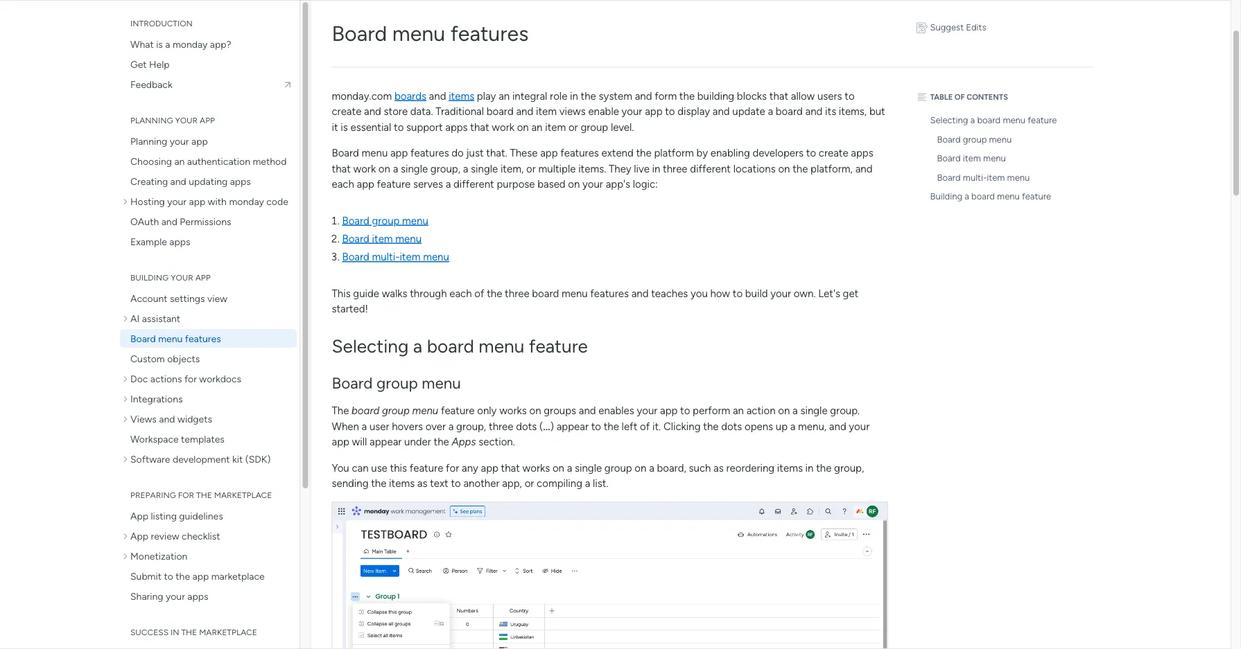 Task type: vqa. For each thing, say whether or not it's contained in the screenshot.
Objects on the left bottom of the page
yes



Task type: describe. For each thing, give the bounding box(es) containing it.
your up account settings view
[[170, 273, 193, 283]]

app for app review checklist
[[130, 531, 148, 542]]

marketplace for preparing for the marketplace
[[214, 491, 272, 501]]

building a board menu feature link
[[914, 187, 1067, 206]]

app up planning your app link
[[199, 115, 215, 126]]

settings
[[170, 293, 205, 304]]

0 horizontal spatial different
[[454, 178, 494, 191]]

app inside you can use this feature for any app that works on a single group on a board, such as reordering items in the group, sending the items as text to another app, or compiling a list.
[[481, 462, 499, 475]]

items,
[[839, 105, 867, 118]]

play
[[477, 90, 496, 102]]

update
[[733, 105, 765, 118]]

1 vertical spatial board menu features
[[130, 333, 221, 345]]

app up sharing your apps link
[[192, 571, 209, 583]]

your inside the feature only works on groups and enables your app to perform an action on a single group. when a user hovers over a group, three dots (
[[637, 405, 658, 418]]

own.
[[794, 287, 816, 300]]

oauth
[[130, 216, 159, 227]]

the down enables
[[604, 421, 619, 433]]

views
[[559, 105, 586, 118]]

for inside doc actions for workdocs link
[[184, 373, 197, 385]]

and up example apps
[[161, 216, 177, 227]]

group inside board group menu board item menu board multi-item menu
[[372, 215, 400, 227]]

a right the "action"
[[793, 405, 798, 418]]

the down over
[[434, 436, 449, 449]]

app inside ) appear to the left of it. clicking the dots opens up a menu, and your app will appear under the
[[332, 436, 349, 449]]

example
[[130, 236, 167, 248]]

submit to the app marketplace link
[[120, 567, 296, 586]]

and left the its
[[806, 105, 823, 118]]

single inside you can use this feature for any app that works on a single group on a board, such as reordering items in the group, sending the items as text to another app, or compiling a list.
[[575, 462, 602, 475]]

or inside you can use this feature for any app that works on a single group on a board, such as reordering items in the group, sending the items as text to another app, or compiling a list.
[[525, 478, 534, 490]]

single inside the feature only works on groups and enables your app to perform an action on a single group. when a user hovers over a group, three dots (
[[801, 405, 828, 418]]

1 horizontal spatial items
[[449, 90, 474, 102]]

that down traditional
[[470, 121, 489, 133]]

and down building
[[713, 105, 730, 118]]

show subpages for hosting your app with monday code image
[[123, 197, 130, 206]]

action
[[747, 405, 776, 418]]

doc actions for workdocs link
[[120, 370, 296, 388]]

the down perform
[[703, 421, 719, 433]]

clicking
[[664, 421, 701, 433]]

is inside the play an integral role in the system and form the building blocks that allow users to create and store data. traditional board and item views enable your app to display and update a board and its items, but it is essential to support apps that work on an item or group level.
[[341, 121, 348, 133]]

workdocs
[[199, 373, 241, 385]]

play an integral role in the system and form the building blocks that allow users to create and store data. traditional board and item views enable your app to display and update a board and its items, but it is essential to support apps that work on an item or group level.
[[332, 90, 885, 133]]

apps
[[452, 436, 476, 449]]

on up compiling
[[553, 462, 565, 475]]

get
[[130, 58, 146, 70]]

work inside the play an integral role in the system and form the building blocks that allow users to create and store data. traditional board and item views enable your app to display and update a board and its items, but it is essential to support apps that work on an item or group level.
[[492, 121, 515, 133]]

allow
[[791, 90, 815, 102]]

choosing an authentication method
[[130, 155, 286, 167]]

app down support
[[390, 147, 408, 159]]

a up board item menu
[[971, 115, 975, 126]]

the up guidelines
[[196, 491, 212, 501]]

under
[[404, 436, 431, 449]]

monday.com boards and items
[[332, 90, 474, 102]]

features up custom objects link
[[185, 333, 221, 345]]

the down use
[[371, 478, 387, 490]]

a right over
[[449, 421, 454, 433]]

1 planning from the top
[[130, 115, 173, 126]]

arrow up right image
[[282, 79, 293, 90]]

updating
[[188, 175, 227, 187]]

platform
[[654, 147, 694, 159]]

custom objects link
[[120, 350, 296, 368]]

what is a monday app? link
[[120, 35, 296, 53]]

monday inside 'link'
[[172, 38, 207, 50]]

essential
[[351, 121, 391, 133]]

a inside the play an integral role in the system and form the building blocks that allow users to create and store data. traditional board and item views enable your app to display and update a board and its items, but it is essential to support apps that work on an item or group level.
[[768, 105, 773, 118]]

to up sharing your apps
[[164, 571, 173, 583]]

view
[[207, 293, 227, 304]]

workspace templates
[[130, 433, 224, 445]]

on up (
[[530, 405, 541, 418]]

compiling
[[537, 478, 583, 490]]

that inside you can use this feature for any app that works on a single group on a board, such as reordering items in the group, sending the items as text to another app, or compiling a list.
[[501, 462, 520, 475]]

app review checklist link
[[120, 527, 296, 546]]

...
[[543, 421, 550, 433]]

register image
[[914, 22, 930, 33]]

or inside the board menu app features do just that. these app features extend the platform by enabling developers to create apps that work on a single group, a single item, or multiple items. they live in three different locations on the platform, and each app feature serves a different purpose based on your app's logic:
[[526, 163, 536, 175]]

on right the based
[[568, 178, 580, 191]]

0 vertical spatial board menu features
[[332, 20, 529, 46]]

serves
[[413, 178, 443, 191]]

and down the integral
[[516, 105, 533, 118]]

features up items.
[[561, 147, 599, 159]]

to down form at the top
[[665, 105, 675, 118]]

and up essential
[[364, 105, 381, 118]]

features down support
[[411, 147, 449, 159]]

board group menu link for board item menu link for bottom the board multi-item menu link
[[342, 215, 428, 227]]

show subpages for views and widgets image
[[123, 414, 130, 424]]

by
[[697, 147, 708, 159]]

and left form at the top
[[635, 90, 652, 102]]

but
[[870, 105, 885, 118]]

multi- inside board group menu board item menu board multi-item menu
[[372, 251, 400, 264]]

purpose
[[497, 178, 535, 191]]

0 vertical spatial appear
[[557, 421, 589, 433]]

on left board,
[[635, 462, 647, 475]]

marketplace for success in the marketplace
[[199, 628, 257, 638]]

preparing
[[130, 491, 176, 501]]

1 vertical spatial board multi-item menu link
[[342, 251, 449, 264]]

(
[[540, 421, 543, 433]]

app down essential
[[357, 178, 374, 191]]

sharing your apps link
[[120, 587, 296, 606]]

reordering
[[726, 462, 775, 475]]

that inside the board menu app features do just that. these app features extend the platform by enabling developers to create apps that work on a single group, a single item, or multiple items. they live in three different locations on the platform, and each app feature serves a different purpose based on your app's logic:
[[332, 163, 351, 175]]

dots inside ) appear to the left of it. clicking the dots opens up a menu, and your app will appear under the
[[721, 421, 742, 433]]

your right "sharing"
[[165, 591, 185, 603]]

0 horizontal spatial selecting
[[332, 336, 409, 358]]

dots inside the feature only works on groups and enables your app to perform an action on a single group. when a user hovers over a group, three dots (
[[516, 421, 537, 433]]

views and widgets
[[130, 413, 212, 425]]

when
[[332, 421, 359, 433]]

a right serves
[[446, 178, 451, 191]]

three inside the feature only works on groups and enables your app to perform an action on a single group. when a user hovers over a group, three dots (
[[489, 421, 514, 433]]

account settings view
[[130, 293, 227, 304]]

1 vertical spatial as
[[417, 478, 428, 490]]

0 horizontal spatial board group menu
[[332, 374, 461, 393]]

perform
[[693, 405, 730, 418]]

doc
[[130, 373, 148, 385]]

to down store
[[394, 121, 404, 133]]

walks
[[382, 287, 407, 300]]

features inside the this guide walks through each of the three board menu features and teaches you how to build your own. let's get started!
[[590, 287, 629, 300]]

board inside the this guide walks through each of the three board menu features and teaches you how to build your own. let's get started!
[[532, 287, 559, 300]]

a left user
[[362, 421, 367, 433]]

an right play
[[499, 90, 510, 102]]

apps inside the board menu app features do just that. these app features extend the platform by enabling developers to create apps that work on a single group, a single item, or multiple items. they live in three different locations on the platform, and each app feature serves a different purpose based on your app's logic:
[[851, 147, 874, 159]]

a inside ) appear to the left of it. clicking the dots opens up a menu, and your app will appear under the
[[790, 421, 796, 433]]

menu inside the this guide walks through each of the three board menu features and teaches you how to build your own. let's get started!
[[562, 287, 588, 300]]

1 horizontal spatial as
[[714, 462, 724, 475]]

0 horizontal spatial selecting a board menu feature
[[332, 336, 588, 358]]

software development kit (sdk) link
[[120, 450, 296, 469]]

permissions
[[179, 216, 231, 227]]

success
[[130, 628, 168, 638]]

a left board,
[[649, 462, 655, 475]]

your up choosing at the top of page
[[169, 135, 189, 147]]

1 planning your app from the top
[[130, 115, 215, 126]]

views and widgets link
[[120, 410, 296, 429]]

feedback
[[130, 78, 172, 90]]

2 planning from the top
[[130, 135, 167, 147]]

locations
[[734, 163, 776, 175]]

the inside the this guide walks through each of the three board menu features and teaches you how to build your own. let's get started!
[[487, 287, 502, 300]]

app inside the feature only works on groups and enables your app to perform an action on a single group. when a user hovers over a group, three dots (
[[660, 405, 678, 418]]

system
[[599, 90, 632, 102]]

blocks
[[737, 90, 767, 102]]

selecting a board menu feature link
[[914, 111, 1067, 130]]

traditional
[[436, 105, 484, 118]]

what
[[130, 38, 153, 50]]

in inside the play an integral role in the system and form the building blocks that allow users to create and store data. traditional board and item views enable your app to display and update a board and its items, but it is essential to support apps that work on an item or group level.
[[570, 90, 578, 102]]

board item menu
[[937, 153, 1006, 164]]

building your app
[[130, 273, 210, 283]]

menu,
[[798, 421, 827, 433]]

build
[[745, 287, 768, 300]]

app?
[[210, 38, 231, 50]]

get help
[[130, 58, 169, 70]]

1 vertical spatial appear
[[370, 436, 402, 449]]

creating
[[130, 175, 168, 187]]

based
[[538, 178, 566, 191]]

teaches
[[651, 287, 688, 300]]

creating and updating apps
[[130, 175, 251, 187]]

hosting
[[130, 196, 165, 207]]

each inside the board menu app features do just that. these app features extend the platform by enabling developers to create apps that work on a single group, a single item, or multiple items. they live in three different locations on the platform, and each app feature serves a different purpose based on your app's logic:
[[332, 178, 354, 191]]

items.
[[578, 163, 606, 175]]

1 horizontal spatial selecting a board menu feature
[[930, 115, 1057, 126]]

guide
[[353, 287, 379, 300]]

get help link
[[120, 55, 296, 74]]

apps down authentication
[[230, 175, 251, 187]]

enabling
[[711, 147, 750, 159]]

example apps
[[130, 236, 190, 248]]

the up display
[[680, 90, 695, 102]]

the board group menu
[[332, 405, 438, 418]]

you
[[332, 462, 349, 475]]

to up items,
[[845, 90, 855, 102]]

app up choosing an authentication method link in the top left of the page
[[191, 135, 207, 147]]

code
[[266, 196, 288, 207]]

and up data.
[[429, 90, 446, 102]]

authentication
[[187, 155, 250, 167]]

your inside the play an integral role in the system and form the building blocks that allow users to create and store data. traditional board and item views enable your app to display and update a board and its items, but it is essential to support apps that work on an item or group level.
[[622, 105, 643, 118]]

the down the developers
[[793, 163, 808, 175]]

building for building a board menu feature
[[930, 191, 963, 202]]

create inside the play an integral role in the system and form the building blocks that allow users to create and store data. traditional board and item views enable your app to display and update a board and its items, but it is essential to support apps that work on an item or group level.
[[332, 105, 362, 118]]

and right the "creating" on the left top of the page
[[170, 175, 186, 187]]

show subpages for monetization image
[[123, 552, 130, 561]]

on down the developers
[[778, 163, 790, 175]]

app listing guidelines
[[130, 510, 223, 522]]

on down essential
[[379, 163, 390, 175]]

single up serves
[[401, 163, 428, 175]]

a up compiling
[[567, 462, 572, 475]]

feature only works on groups and enables your app to perform an action on a single group. when a user hovers over a group, three dots (
[[332, 405, 860, 433]]

the up enable
[[581, 90, 596, 102]]

they
[[609, 163, 631, 175]]

apps down submit to the app marketplace
[[187, 591, 208, 603]]

items link
[[449, 90, 474, 102]]

features up play
[[451, 20, 529, 46]]

app left with
[[189, 196, 205, 207]]

this guide walks through each of the three board menu features and teaches you how to build your own. let's get started!
[[332, 287, 859, 316]]

on up up
[[778, 405, 790, 418]]

the down the menu, at the right of page
[[816, 462, 832, 475]]



Task type: locate. For each thing, give the bounding box(es) containing it.
marketplace down kit
[[214, 491, 272, 501]]

group, inside the feature only works on groups and enables your app to perform an action on a single group. when a user hovers over a group, three dots (
[[456, 421, 486, 433]]

to right how
[[733, 287, 743, 300]]

1 dots from the left
[[516, 421, 537, 433]]

up
[[776, 421, 788, 433]]

work inside the board menu app features do just that. these app features extend the platform by enabling developers to create apps that work on a single group, a single item, or multiple items. they live in three different locations on the platform, and each app feature serves a different purpose based on your app's logic:
[[353, 163, 376, 175]]

0 horizontal spatial dots
[[516, 421, 537, 433]]

0 horizontal spatial building
[[130, 273, 168, 283]]

0 horizontal spatial as
[[417, 478, 428, 490]]

integrations
[[130, 393, 182, 405]]

group, for use
[[834, 462, 864, 475]]

hosting your app with monday code
[[130, 196, 288, 207]]

1 vertical spatial is
[[341, 121, 348, 133]]

choosing
[[130, 155, 172, 167]]

0 vertical spatial selecting
[[930, 115, 968, 126]]

a left list.
[[585, 478, 590, 490]]

0 vertical spatial three
[[663, 163, 688, 175]]

selecting
[[930, 115, 968, 126], [332, 336, 409, 358]]

feedback link
[[120, 75, 296, 94]]

board item menu link for the board multi-item menu link to the top
[[921, 149, 1067, 168]]

1 horizontal spatial monday
[[229, 196, 264, 207]]

0 horizontal spatial board menu features
[[130, 333, 221, 345]]

enables
[[599, 405, 634, 418]]

app up account settings view link on the top of the page
[[195, 273, 210, 283]]

app inside app review checklist link
[[130, 531, 148, 542]]

opens
[[745, 421, 773, 433]]

your up "level." on the top
[[622, 105, 643, 118]]

group inside the play an integral role in the system and form the building blocks that allow users to create and store data. traditional board and item views enable your app to display and update a board and its items, but it is essential to support apps that work on an item or group level.
[[581, 121, 608, 133]]

in inside you can use this feature for any app that works on a single group on a board, such as reordering items in the group, sending the items as text to another app, or compiling a list.
[[806, 462, 814, 475]]

edits
[[966, 22, 987, 33]]

1 vertical spatial selecting a board menu feature
[[332, 336, 588, 358]]

can
[[352, 462, 369, 475]]

selecting a board menu feature up board item menu
[[930, 115, 1057, 126]]

templates
[[181, 433, 224, 445]]

(sdk)
[[245, 454, 270, 465]]

is right it
[[341, 121, 348, 133]]

works up compiling
[[523, 462, 550, 475]]

a down the board multi-item menu
[[965, 191, 969, 202]]

1 horizontal spatial of
[[640, 421, 650, 433]]

1 horizontal spatial board group menu
[[937, 134, 1012, 145]]

works inside the feature only works on groups and enables your app to perform an action on a single group. when a user hovers over a group, three dots (
[[499, 405, 527, 418]]

board group menu inside board group menu link
[[937, 134, 1012, 145]]

create
[[332, 105, 362, 118], [819, 147, 849, 159]]

submit
[[130, 571, 161, 583]]

board multi-item menu link up building a board menu feature
[[921, 168, 1067, 187]]

group, up apps
[[456, 421, 486, 433]]

2 vertical spatial items
[[389, 478, 415, 490]]

these
[[510, 147, 538, 159]]

create up it
[[332, 105, 362, 118]]

0 horizontal spatial is
[[156, 38, 163, 50]]

what is a monday app?
[[130, 38, 231, 50]]

group, inside the board menu app features do just that. these app features extend the platform by enabling developers to create apps that work on a single group, a single item, or multiple items. they live in three different locations on the platform, and each app feature serves a different purpose based on your app's logic:
[[431, 163, 461, 175]]

hosting your app with monday code link
[[120, 192, 296, 211]]

hovers
[[392, 421, 423, 433]]

1 horizontal spatial dots
[[721, 421, 742, 433]]

group, for works
[[456, 421, 486, 433]]

0 vertical spatial items
[[449, 90, 474, 102]]

apps down oauth and permissions
[[169, 236, 190, 248]]

0 vertical spatial work
[[492, 121, 515, 133]]

monetization
[[130, 551, 187, 562]]

app down the when
[[332, 436, 349, 449]]

feature inside the feature only works on groups and enables your app to perform an action on a single group. when a user hovers over a group, three dots (
[[441, 405, 475, 418]]

to inside the feature only works on groups and enables your app to perform an action on a single group. when a user hovers over a group, three dots (
[[680, 405, 690, 418]]

2 dots from the left
[[721, 421, 742, 433]]

item,
[[501, 163, 524, 175]]

to inside the board menu app features do just that. these app features extend the platform by enabling developers to create apps that work on a single group, a single item, or multiple items. they live in three different locations on the platform, and each app feature serves a different purpose based on your app's logic:
[[806, 147, 816, 159]]

1 vertical spatial create
[[819, 147, 849, 159]]

board group menu link for board item menu link for the board multi-item menu link to the top
[[921, 130, 1067, 149]]

listing
[[150, 510, 176, 522]]

to inside ) appear to the left of it. clicking the dots opens up a menu, and your app will appear under the
[[591, 421, 601, 433]]

building for building your app
[[130, 273, 168, 283]]

marketplace down sharing your apps link
[[199, 628, 257, 638]]

1 vertical spatial monday
[[229, 196, 264, 207]]

that left "allow"
[[770, 90, 789, 102]]

0 vertical spatial marketplace
[[214, 491, 272, 501]]

software
[[130, 454, 170, 465]]

1 horizontal spatial selecting
[[930, 115, 968, 126]]

oauth and permissions link
[[120, 212, 296, 231]]

1 horizontal spatial each
[[450, 287, 472, 300]]

2 vertical spatial for
[[178, 491, 194, 501]]

the up 'live'
[[636, 147, 652, 159]]

three inside the board menu app features do just that. these app features extend the platform by enabling developers to create apps that work on a single group, a single item, or multiple items. they live in three different locations on the platform, and each app feature serves a different purpose based on your app's logic:
[[663, 163, 688, 175]]

menu inside the board menu app features do just that. these app features extend the platform by enabling developers to create apps that work on a single group, a single item, or multiple items. they live in three different locations on the platform, and each app feature serves a different purpose based on your app's logic:
[[362, 147, 388, 159]]

of inside the this guide walks through each of the three board menu features and teaches you how to build your own. let's get started!
[[475, 287, 484, 300]]

software development kit (sdk)
[[130, 454, 270, 465]]

group.
[[830, 405, 860, 418]]

1 vertical spatial items
[[777, 462, 803, 475]]

board inside the board menu app features do just that. these app features extend the platform by enabling developers to create apps that work on a single group, a single item, or multiple items. they live in three different locations on the platform, and each app feature serves a different purpose based on your app's logic:
[[332, 147, 359, 159]]

the up sharing your apps
[[175, 571, 190, 583]]

choosing an authentication method link
[[120, 152, 296, 171]]

0 vertical spatial each
[[332, 178, 354, 191]]

to inside you can use this feature for any app that works on a single group on a board, such as reordering items in the group, sending the items as text to another app, or compiling a list.
[[451, 478, 461, 490]]

0 vertical spatial monday
[[172, 38, 207, 50]]

0 vertical spatial works
[[499, 405, 527, 418]]

board item menu link for bottom the board multi-item menu link
[[342, 233, 422, 245]]

the right success
[[181, 628, 197, 638]]

that.
[[486, 147, 507, 159]]

1 vertical spatial marketplace
[[211, 571, 264, 583]]

your up planning your app link
[[175, 115, 197, 126]]

guidelines
[[179, 510, 223, 522]]

1 horizontal spatial multi-
[[963, 172, 987, 183]]

monday.com
[[332, 90, 392, 102]]

1 horizontal spatial board group menu link
[[921, 130, 1067, 149]]

an up 'these'
[[532, 121, 543, 133]]

group, inside you can use this feature for any app that works on a single group on a board, such as reordering items in the group, sending the items as text to another app, or compiling a list.
[[834, 462, 864, 475]]

multi-
[[963, 172, 987, 183], [372, 251, 400, 264]]

platform,
[[811, 163, 853, 175]]

in right success
[[170, 628, 179, 638]]

is inside 'link'
[[156, 38, 163, 50]]

store
[[384, 105, 408, 118]]

menu
[[392, 20, 445, 46], [1003, 115, 1026, 126], [989, 134, 1012, 145], [362, 147, 388, 159], [983, 153, 1006, 164], [1007, 172, 1030, 183], [997, 191, 1020, 202], [402, 215, 428, 227], [396, 233, 422, 245], [423, 251, 449, 264], [562, 287, 588, 300], [158, 333, 182, 345], [479, 336, 525, 358], [422, 374, 461, 393], [412, 405, 438, 418]]

apps down traditional
[[445, 121, 468, 133]]

integrations link
[[120, 390, 296, 408]]

different down just
[[454, 178, 494, 191]]

for down objects
[[184, 373, 197, 385]]

groups
[[544, 405, 576, 418]]

1 horizontal spatial building
[[930, 191, 963, 202]]

1 vertical spatial or
[[526, 163, 536, 175]]

1 vertical spatial multi-
[[372, 251, 400, 264]]

text
[[430, 478, 449, 490]]

checklist
[[181, 531, 220, 542]]

method
[[252, 155, 286, 167]]

logic:
[[633, 178, 658, 191]]

three inside the this guide walks through each of the three board menu features and teaches you how to build your own. let's get started!
[[505, 287, 530, 300]]

app inside the play an integral role in the system and form the building blocks that allow users to create and store data. traditional board and item views enable your app to display and update a board and its items, but it is essential to support apps that work on an item or group level.
[[645, 105, 663, 118]]

account
[[130, 293, 167, 304]]

)
[[550, 421, 554, 433]]

feature inside you can use this feature for any app that works on a single group on a board, such as reordering items in the group, sending the items as text to another app, or compiling a list.
[[410, 462, 443, 475]]

1 horizontal spatial board item menu link
[[921, 149, 1067, 168]]

multiple
[[539, 163, 576, 175]]

board menu features
[[332, 20, 529, 46], [130, 333, 221, 345]]

0 horizontal spatial multi-
[[372, 251, 400, 264]]

1 horizontal spatial board multi-item menu link
[[921, 168, 1067, 187]]

2 planning your app from the top
[[130, 135, 207, 147]]

0 horizontal spatial each
[[332, 178, 354, 191]]

show subpages for doc actions for workdocs image
[[123, 374, 130, 384]]

or right app,
[[525, 478, 534, 490]]

and inside the feature only works on groups and enables your app to perform an action on a single group. when a user hovers over a group, three dots (
[[579, 405, 596, 418]]

app inside app listing guidelines link
[[130, 510, 148, 522]]

and inside ) appear to the left of it. clicking the dots opens up a menu, and your app will appear under the
[[829, 421, 847, 433]]

app for app listing guidelines
[[130, 510, 148, 522]]

0 horizontal spatial monday
[[172, 38, 207, 50]]

each
[[332, 178, 354, 191], [450, 287, 472, 300]]

a inside 'link'
[[165, 38, 170, 50]]

1 horizontal spatial create
[[819, 147, 849, 159]]

a down store
[[393, 163, 398, 175]]

0 vertical spatial or
[[569, 121, 578, 133]]

0 vertical spatial board group menu link
[[921, 130, 1067, 149]]

apps up platform, in the top right of the page
[[851, 147, 874, 159]]

0 horizontal spatial items
[[389, 478, 415, 490]]

1 horizontal spatial is
[[341, 121, 348, 133]]

show subpages for app review checklist image
[[123, 532, 130, 541]]

started!
[[332, 303, 368, 316]]

work up 'that.'
[[492, 121, 515, 133]]

1 vertical spatial works
[[523, 462, 550, 475]]

an inside the feature only works on groups and enables your app to perform an action on a single group. when a user hovers over a group, three dots (
[[733, 405, 744, 418]]

0 horizontal spatial work
[[353, 163, 376, 175]]

a right update
[[768, 105, 773, 118]]

1 vertical spatial building
[[130, 273, 168, 283]]

0 vertical spatial planning your app
[[130, 115, 215, 126]]

0 horizontal spatial of
[[475, 287, 484, 300]]

of for left
[[640, 421, 650, 433]]

create inside the board menu app features do just that. these app features extend the platform by enabling developers to create apps that work on a single group, a single item, or multiple items. they live in three different locations on the platform, and each app feature serves a different purpose based on your app's logic:
[[819, 147, 849, 159]]

and down the 'group.'
[[829, 421, 847, 433]]

1 vertical spatial board item menu link
[[342, 233, 422, 245]]

board,
[[657, 462, 686, 475]]

works
[[499, 405, 527, 418], [523, 462, 550, 475]]

0 vertical spatial group,
[[431, 163, 461, 175]]

you
[[691, 287, 708, 300]]

board group menu link
[[921, 130, 1067, 149], [342, 215, 428, 227]]

your inside ) appear to the left of it. clicking the dots opens up a menu, and your app will appear under the
[[849, 421, 870, 433]]

app up it.
[[660, 405, 678, 418]]

2 vertical spatial three
[[489, 421, 514, 433]]

1 horizontal spatial board menu features
[[332, 20, 529, 46]]

app up show subpages for app review checklist image
[[130, 510, 148, 522]]

apps
[[445, 121, 468, 133], [851, 147, 874, 159], [230, 175, 251, 187], [169, 236, 190, 248], [187, 591, 208, 603]]

and inside the board menu app features do just that. these app features extend the platform by enabling developers to create apps that work on a single group, a single item, or multiple items. they live in three different locations on the platform, and each app feature serves a different purpose based on your app's logic:
[[856, 163, 873, 175]]

0 vertical spatial for
[[184, 373, 197, 385]]

suggest
[[930, 22, 964, 33]]

1 vertical spatial planning
[[130, 135, 167, 147]]

1 horizontal spatial different
[[690, 163, 731, 175]]

and up 'workspace templates'
[[159, 413, 175, 425]]

2 horizontal spatial items
[[777, 462, 803, 475]]

board multi-item menu link up walks
[[342, 251, 449, 264]]

0 vertical spatial create
[[332, 105, 362, 118]]

introduction
[[130, 18, 192, 28]]

on up 'these'
[[517, 121, 529, 133]]

app listing guidelines link
[[120, 507, 296, 526]]

works inside you can use this feature for any app that works on a single group on a board, such as reordering items in the group, sending the items as text to another app, or compiling a list.
[[523, 462, 550, 475]]

0 vertical spatial app
[[130, 510, 148, 522]]

0 horizontal spatial board multi-item menu link
[[342, 251, 449, 264]]

0 horizontal spatial create
[[332, 105, 362, 118]]

dots left (
[[516, 421, 537, 433]]

different down by
[[690, 163, 731, 175]]

help
[[149, 58, 169, 70]]

1 vertical spatial work
[[353, 163, 376, 175]]

or inside the play an integral role in the system and form the building blocks that allow users to create and store data. traditional board and item views enable your app to display and update a board and its items, but it is essential to support apps that work on an item or group level.
[[569, 121, 578, 133]]

1 vertical spatial planning your app
[[130, 135, 207, 147]]

sending
[[332, 478, 369, 490]]

1 horizontal spatial appear
[[557, 421, 589, 433]]

group inside you can use this feature for any app that works on a single group on a board, such as reordering items in the group, sending the items as text to another app, or compiling a list.
[[605, 462, 632, 475]]

and left teaches
[[632, 287, 649, 300]]

planning your app up choosing at the top of page
[[130, 135, 207, 147]]

that down it
[[332, 163, 351, 175]]

example apps link
[[120, 232, 296, 251]]

list.
[[593, 478, 609, 490]]

building up account
[[130, 273, 168, 283]]

role
[[550, 90, 568, 102]]

of inside ) appear to the left of it. clicking the dots opens up a menu, and your app will appear under the
[[640, 421, 650, 433]]

2 vertical spatial marketplace
[[199, 628, 257, 638]]

monday
[[172, 38, 207, 50], [229, 196, 264, 207]]

in right 'live'
[[652, 163, 660, 175]]

app's
[[606, 178, 630, 191]]

a down through
[[413, 336, 422, 358]]

selecting a board menu feature down through
[[332, 336, 588, 358]]

0 vertical spatial board item menu link
[[921, 149, 1067, 168]]

0 vertical spatial different
[[690, 163, 731, 175]]

an
[[499, 90, 510, 102], [532, 121, 543, 133], [174, 155, 184, 167], [733, 405, 744, 418]]

0 vertical spatial building
[[930, 191, 963, 202]]

selecting down started!
[[332, 336, 409, 358]]

selecting inside "selecting a board menu feature" link
[[930, 115, 968, 126]]

show subpages for software development kit (sdk) image
[[123, 455, 130, 464]]

show subpages for integrations image
[[123, 394, 130, 404]]

the right through
[[487, 287, 502, 300]]

0 vertical spatial of
[[475, 287, 484, 300]]

single up list.
[[575, 462, 602, 475]]

your down items.
[[583, 178, 603, 191]]

0 horizontal spatial board item menu link
[[342, 233, 422, 245]]

in down the menu, at the right of page
[[806, 462, 814, 475]]

items up traditional
[[449, 90, 474, 102]]

1 horizontal spatial work
[[492, 121, 515, 133]]

1 vertical spatial group,
[[456, 421, 486, 433]]

building down the board multi-item menu
[[930, 191, 963, 202]]

a right up
[[790, 421, 796, 433]]

suggest edits
[[930, 22, 987, 33]]

0 vertical spatial multi-
[[963, 172, 987, 183]]

0 vertical spatial is
[[156, 38, 163, 50]]

monday right with
[[229, 196, 264, 207]]

on inside the play an integral role in the system and form the building blocks that allow users to create and store data. traditional board and item views enable your app to display and update a board and its items, but it is essential to support apps that work on an item or group level.
[[517, 121, 529, 133]]

through
[[410, 287, 447, 300]]

appear down groups
[[557, 421, 589, 433]]

developers
[[753, 147, 804, 159]]

1 vertical spatial three
[[505, 287, 530, 300]]

board multi-item menu
[[937, 172, 1030, 183]]

and inside the this guide walks through each of the three board menu features and teaches you how to build your own. let's get started!
[[632, 287, 649, 300]]

a down introduction
[[165, 38, 170, 50]]

0 vertical spatial as
[[714, 462, 724, 475]]

each inside the this guide walks through each of the three board menu features and teaches you how to build your own. let's get started!
[[450, 287, 472, 300]]

app down form at the top
[[645, 105, 663, 118]]

selecting up board item menu
[[930, 115, 968, 126]]

apps inside the play an integral role in the system and form the building blocks that allow users to create and store data. traditional board and item views enable your app to display and update a board and its items, but it is essential to support apps that work on an item or group level.
[[445, 121, 468, 133]]

sharing
[[130, 591, 163, 603]]

planning
[[130, 115, 173, 126], [130, 135, 167, 147]]

objects
[[167, 353, 200, 365]]

2 app from the top
[[130, 531, 148, 542]]

a down "do"
[[463, 163, 468, 175]]

your down the 'group.'
[[849, 421, 870, 433]]

or down 'these'
[[526, 163, 536, 175]]

user
[[370, 421, 389, 433]]

display
[[678, 105, 710, 118]]

1 vertical spatial for
[[446, 462, 459, 475]]

this
[[390, 462, 407, 475]]

1 vertical spatial each
[[450, 287, 472, 300]]

1 vertical spatial different
[[454, 178, 494, 191]]

show subpages for ai assistant image
[[123, 314, 130, 324]]

feature
[[1028, 115, 1057, 126], [377, 178, 411, 191], [1022, 191, 1051, 202], [529, 336, 588, 358], [441, 405, 475, 418], [410, 462, 443, 475]]

the
[[332, 405, 349, 418]]

multi- up walks
[[372, 251, 400, 264]]

is
[[156, 38, 163, 50], [341, 121, 348, 133]]

just
[[466, 147, 484, 159]]

0 horizontal spatial appear
[[370, 436, 402, 449]]

feature inside the board menu app features do just that. these app features extend the platform by enabling developers to create apps that work on a single group, a single item, or multiple items. they live in three different locations on the platform, and each app feature serves a different purpose based on your app's logic:
[[377, 178, 411, 191]]

of for each
[[475, 287, 484, 300]]

single down just
[[471, 163, 498, 175]]

and right platform, in the top right of the page
[[856, 163, 873, 175]]

do
[[452, 147, 464, 159]]

0 vertical spatial selecting a board menu feature
[[930, 115, 1057, 126]]

an up creating and updating apps at the left of the page
[[174, 155, 184, 167]]

2 vertical spatial group,
[[834, 462, 864, 475]]

planning up choosing at the top of page
[[130, 135, 167, 147]]

your inside the this guide walks through each of the three board menu features and teaches you how to build your own. let's get started!
[[771, 287, 791, 300]]

1 vertical spatial app
[[130, 531, 148, 542]]

in inside the board menu app features do just that. these app features extend the platform by enabling developers to create apps that work on a single group, a single item, or multiple items. they live in three different locations on the platform, and each app feature serves a different purpose based on your app's logic:
[[652, 163, 660, 175]]

of left it.
[[640, 421, 650, 433]]

your inside the board menu app features do just that. these app features extend the platform by enabling developers to create apps that work on a single group, a single item, or multiple items. they live in three different locations on the platform, and each app feature serves a different purpose based on your app's logic:
[[583, 178, 603, 191]]

app up another in the left of the page
[[481, 462, 499, 475]]

0 vertical spatial board multi-item menu link
[[921, 168, 1067, 187]]

features
[[451, 20, 529, 46], [411, 147, 449, 159], [561, 147, 599, 159], [590, 287, 629, 300], [185, 333, 221, 345]]

let's
[[819, 287, 840, 300]]

1 vertical spatial board group menu
[[332, 374, 461, 393]]

of right through
[[475, 287, 484, 300]]

for inside you can use this feature for any app that works on a single group on a board, such as reordering items in the group, sending the items as text to another app, or compiling a list.
[[446, 462, 459, 475]]

your up it.
[[637, 405, 658, 418]]

1 app from the top
[[130, 510, 148, 522]]

each right through
[[450, 287, 472, 300]]

0 vertical spatial board group menu
[[937, 134, 1012, 145]]

to inside the this guide walks through each of the three board menu features and teaches you how to build your own. let's get started!
[[733, 287, 743, 300]]

features left teaches
[[590, 287, 629, 300]]

1 vertical spatial of
[[640, 421, 650, 433]]

in right role
[[570, 90, 578, 102]]

it
[[332, 121, 338, 133]]

items right reordering
[[777, 462, 803, 475]]

0 horizontal spatial board group menu link
[[342, 215, 428, 227]]

app up "multiple"
[[540, 147, 558, 159]]

your up oauth and permissions
[[167, 196, 186, 207]]

success in the marketplace
[[130, 628, 257, 638]]

your left the own.
[[771, 287, 791, 300]]

section.
[[479, 436, 515, 449]]

0 vertical spatial planning
[[130, 115, 173, 126]]

1 vertical spatial selecting
[[332, 336, 409, 358]]

single up the menu, at the right of page
[[801, 405, 828, 418]]

that
[[770, 90, 789, 102], [470, 121, 489, 133], [332, 163, 351, 175], [501, 462, 520, 475]]

to right text
[[451, 478, 461, 490]]



